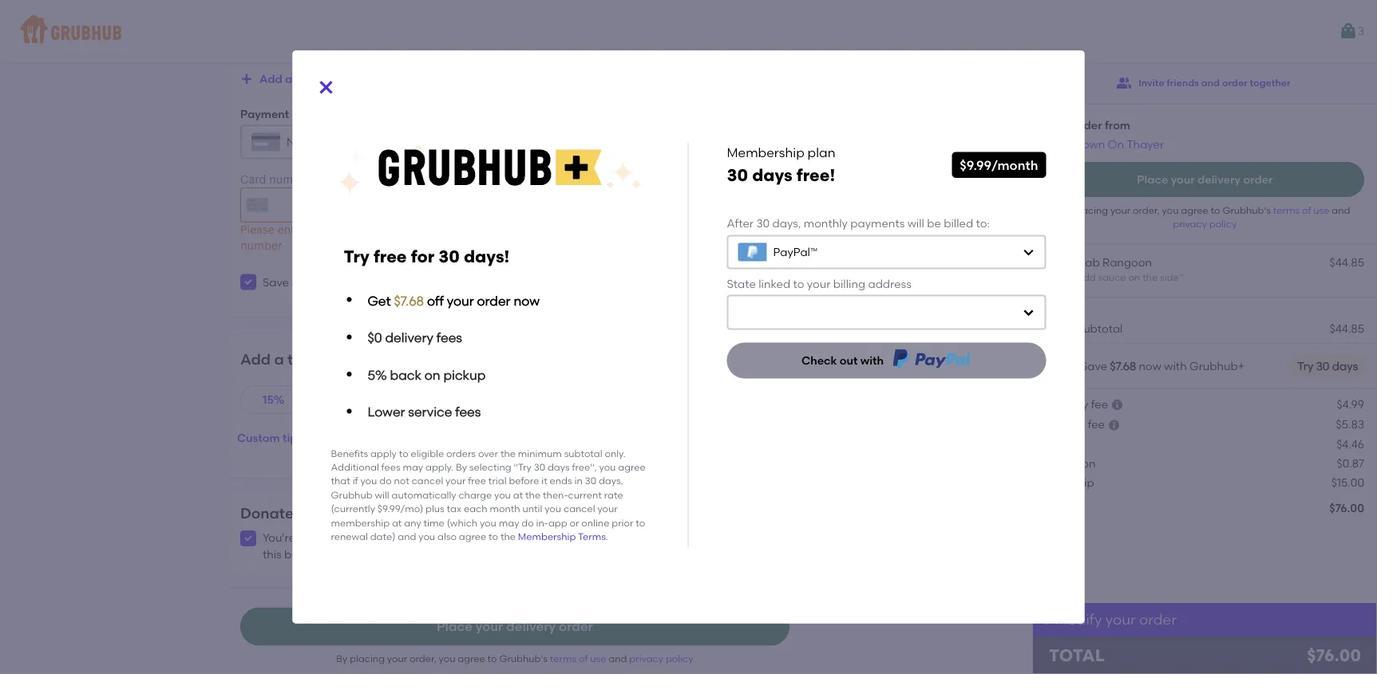 Task type: describe. For each thing, give the bounding box(es) containing it.
terms of use link
[[508, 548, 577, 561]]

1 vertical spatial terms
[[508, 548, 540, 561]]

grubhub+
[[1190, 359, 1245, 373]]

0 vertical spatial place your delivery order
[[1138, 173, 1273, 186]]

fee for service fee
[[1088, 418, 1105, 432]]

0 vertical spatial $76.00
[[1330, 502, 1365, 515]]

save credit card
[[263, 276, 352, 289]]

$0
[[368, 330, 382, 346]]

1 vertical spatial in
[[333, 532, 343, 545]]

each
[[464, 503, 488, 515]]

1 horizontal spatial cancel
[[564, 503, 595, 515]]

0 horizontal spatial use
[[590, 654, 607, 665]]

1 vertical spatial now
[[1139, 359, 1162, 373]]

svg image inside add a promo code button
[[240, 73, 253, 85]]

1 vertical spatial placing
[[350, 654, 385, 665]]

donation
[[1046, 457, 1096, 470]]

people icon image
[[1117, 75, 1133, 91]]

card for save credit card
[[326, 276, 352, 289]]

month
[[490, 503, 520, 515]]

membership for .
[[518, 531, 576, 543]]

driver
[[1046, 476, 1078, 490]]

together
[[1250, 77, 1291, 88]]

1 horizontal spatial subtotal
[[1079, 322, 1123, 335]]

0 vertical spatial donate
[[240, 505, 294, 523]]

0 vertical spatial by placing your order, you agree to grubhub's terms of use and privacy policy
[[1060, 204, 1351, 230]]

card for new credit card
[[348, 135, 373, 149]]

"
[[1180, 272, 1184, 283]]

$5.83
[[1337, 418, 1365, 432]]

3 button
[[1339, 17, 1365, 46]]

not
[[394, 476, 410, 487]]

you inside the by checking this box you agree to the donate the change
[[307, 548, 326, 561]]

address
[[868, 277, 912, 291]]

1 vertical spatial of
[[543, 548, 554, 561]]

delivery
[[1046, 398, 1089, 411]]

charge
[[459, 490, 492, 501]]

1 vertical spatial policy
[[666, 654, 694, 665]]

1 horizontal spatial terms
[[578, 531, 606, 543]]

in-
[[536, 517, 549, 529]]

1 horizontal spatial privacy policy link
[[1173, 218, 1238, 230]]

0 horizontal spatial tip
[[288, 351, 307, 368]]

0 horizontal spatial for
[[311, 351, 331, 368]]

1 horizontal spatial place
[[1138, 173, 1169, 186]]

$0 delivery fees
[[368, 330, 462, 346]]

5% back on pickup
[[368, 367, 486, 383]]

0 horizontal spatial delivery
[[385, 330, 434, 346]]

1 vertical spatial grubhub's
[[500, 654, 548, 665]]

in inside benefits apply to eligible orders over the minimum subtotal only. additional fees may apply. by selecting "try 30 days free", you agree that if you do not cancel your free trial before it ends in 30 days, grubhub will automatically charge you at the then-current rate (currently $9.99/mo) plus tax each month until you cancel your membership at any time (which you may do in-app or online prior to renewal date) and you also agree to the
[[575, 476, 583, 487]]

days inside membership plan 30 days free!
[[752, 165, 793, 186]]

by checking this box you agree to the donate the change
[[263, 532, 707, 561]]

add a promo code
[[259, 72, 362, 86]]

.
[[606, 531, 608, 543]]

state
[[727, 277, 756, 291]]

0 horizontal spatial order,
[[410, 654, 437, 665]]

fees for $0 delivery fees
[[437, 330, 462, 346]]

privacy for privacy policy "link" to the bottom
[[630, 654, 664, 665]]

add a gift card
[[259, 43, 342, 57]]

privacy for right privacy policy "link"
[[1173, 218, 1208, 230]]

1 horizontal spatial policy
[[1210, 218, 1238, 230]]

items
[[1046, 322, 1076, 335]]

0 vertical spatial may
[[403, 462, 423, 473]]

box
[[284, 548, 304, 561]]

service
[[1046, 418, 1086, 432]]

eligible
[[411, 448, 444, 459]]

1 vertical spatial by placing your order, you agree to grubhub's terms of use and privacy policy
[[336, 654, 694, 665]]

0 horizontal spatial do
[[380, 476, 392, 487]]

1 horizontal spatial will
[[908, 217, 925, 230]]

membership logo image
[[338, 143, 643, 194]]

1 vertical spatial $76.00
[[1308, 646, 1362, 667]]

to:
[[976, 217, 990, 230]]

1 vertical spatial do
[[522, 517, 534, 529]]

gift
[[295, 43, 314, 57]]

and inside button
[[1202, 77, 1220, 88]]

driver
[[369, 351, 411, 368]]

over
[[478, 448, 498, 459]]

add a tip for your driver
[[240, 351, 411, 368]]

add for add a promo code
[[259, 72, 282, 86]]

svg image left you're on the left bottom
[[243, 534, 253, 544]]

orders
[[446, 448, 476, 459]]

0 vertical spatial now
[[514, 293, 540, 309]]

30%
[[460, 393, 484, 407]]

try for try 30 days
[[1298, 359, 1314, 373]]

the down you're opted in to round up and donate to grubhub community fund.
[[441, 548, 459, 561]]

by inside the by checking this box you agree to the donate the change
[[641, 532, 654, 545]]

donate inside the by checking this box you agree to the donate the change
[[398, 548, 438, 561]]

0 horizontal spatial cancel
[[412, 476, 443, 487]]

days, inside benefits apply to eligible orders over the minimum subtotal only. additional fees may apply. by selecting "try 30 days free", you agree that if you do not cancel your free trial before it ends in 30 days, grubhub will automatically charge you at the then-current rate (currently $9.99/mo) plus tax each month until you cancel your membership at any time (which you may do in-app or online prior to renewal date) and you also agree to the
[[599, 476, 623, 487]]

lower service fees
[[368, 405, 481, 420]]

linked
[[759, 277, 791, 291]]

0 vertical spatial for
[[411, 246, 435, 267]]

1 horizontal spatial grubhub's
[[1223, 204, 1271, 216]]

then-
[[543, 490, 568, 501]]

0 vertical spatial order,
[[1133, 204, 1160, 216]]

ends
[[550, 476, 572, 487]]

free!
[[797, 165, 836, 186]]

the down date)
[[378, 548, 395, 561]]

free inside benefits apply to eligible orders over the minimum subtotal only. additional fees may apply. by selecting "try 30 days free", you agree that if you do not cancel your free trial before it ends in 30 days, grubhub will automatically charge you at the then-current rate (currently $9.99/mo) plus tax each month until you cancel your membership at any time (which you may do in-app or online prior to renewal date) and you also agree to the
[[468, 476, 486, 487]]

0 vertical spatial days,
[[773, 217, 801, 230]]

fees inside benefits apply to eligible orders over the minimum subtotal only. additional fees may apply. by selecting "try 30 days free", you agree that if you do not cancel your free trial before it ends in 30 days, grubhub will automatically charge you at the then-current rate (currently $9.99/mo) plus tax each month until you cancel your membership at any time (which you may do in-app or online prior to renewal date) and you also agree to the
[[381, 462, 401, 473]]

back
[[390, 367, 422, 383]]

save for save $7.68 now with grubhub+
[[1081, 359, 1108, 373]]

tip:
[[283, 432, 301, 445]]

0 horizontal spatial free
[[374, 246, 407, 267]]

terms of use
[[508, 548, 577, 561]]

15%
[[263, 393, 285, 407]]

it
[[542, 476, 548, 487]]

card inside button
[[317, 43, 342, 57]]

svg image up the method
[[317, 78, 336, 97]]

(currently
[[331, 503, 375, 515]]

0 vertical spatial total
[[1046, 502, 1073, 515]]

30 inside membership plan 30 days free!
[[727, 165, 748, 186]]

30% button
[[439, 386, 505, 415]]

agree inside the by checking this box you agree to the donate the change
[[329, 548, 361, 561]]

additional
[[331, 462, 379, 473]]

2 vertical spatial delivery
[[506, 619, 556, 635]]

promo
[[295, 72, 331, 86]]

1 vertical spatial privacy policy link
[[630, 654, 694, 665]]

be
[[927, 217, 942, 230]]

add a promo code button
[[240, 65, 362, 93]]

1 vertical spatial tip
[[1080, 476, 1095, 490]]

crab rangoon
[[1073, 256, 1152, 269]]

after
[[727, 217, 754, 230]]

the up until
[[526, 490, 541, 501]]

"try
[[514, 462, 532, 473]]

try free for 30 days!
[[344, 246, 510, 267]]

thayer
[[1127, 137, 1165, 151]]

pickup
[[444, 367, 486, 383]]

modify
[[1056, 612, 1103, 629]]

invite friends and order together button
[[1117, 69, 1291, 97]]

1 vertical spatial grubhub
[[491, 532, 539, 545]]

days inside benefits apply to eligible orders over the minimum subtotal only. additional fees may apply. by selecting "try 30 days free", you agree that if you do not cancel your free trial before it ends in 30 days, grubhub will automatically charge you at the then-current rate (currently $9.99/mo) plus tax each month until you cancel your membership at any time (which you may do in-app or online prior to renewal date) and you also agree to the
[[548, 462, 570, 473]]

apply
[[371, 448, 397, 459]]

community
[[542, 532, 606, 545]]

off
[[427, 293, 444, 309]]

until
[[523, 503, 543, 515]]

add a gift card button
[[240, 36, 342, 65]]

renewal
[[331, 531, 368, 543]]

0 horizontal spatial at
[[392, 517, 402, 529]]

apply.
[[426, 462, 454, 473]]

payment
[[240, 107, 289, 121]]

svg image for delivery fee
[[1111, 399, 1124, 412]]

billing
[[834, 277, 866, 291]]

placing inside by placing your order, you agree to grubhub's terms of use and privacy policy
[[1074, 204, 1109, 216]]

membership plan 30 days free!
[[727, 145, 836, 186]]

$4.99
[[1337, 398, 1365, 411]]

also
[[438, 531, 457, 543]]

the right over
[[501, 448, 516, 459]]

order inside button
[[1223, 77, 1248, 88]]

a for promo
[[285, 72, 293, 86]]

2 horizontal spatial days
[[1333, 359, 1359, 373]]

new credit card
[[287, 135, 373, 149]]

donate
[[435, 532, 474, 545]]

a for tip
[[274, 351, 284, 368]]

app
[[549, 517, 568, 529]]

or
[[570, 517, 579, 529]]

terms of use link for privacy policy "link" to the bottom
[[550, 654, 609, 665]]

1 vertical spatial may
[[499, 517, 519, 529]]

1 horizontal spatial use
[[1314, 204, 1330, 216]]



Task type: locate. For each thing, give the bounding box(es) containing it.
terms of use link for right privacy policy "link"
[[1274, 204, 1332, 216]]

save
[[263, 276, 289, 289], [1081, 359, 1108, 373]]

trial
[[489, 476, 507, 487]]

paypal™
[[774, 245, 818, 259]]

1 horizontal spatial tip
[[1080, 476, 1095, 490]]

fees down get $7.68 off your order now
[[437, 330, 462, 346]]

try for try free for 30 days!
[[344, 246, 370, 267]]

0 horizontal spatial of
[[543, 548, 554, 561]]

1 horizontal spatial donate
[[398, 548, 438, 561]]

do left in-
[[522, 517, 534, 529]]

fee for delivery fee
[[1092, 398, 1109, 411]]

change
[[325, 505, 380, 523]]

place your delivery order button down terms of use
[[240, 608, 790, 647]]

do left not
[[380, 476, 392, 487]]

tip
[[288, 351, 307, 368], [1080, 476, 1095, 490]]

1 horizontal spatial order,
[[1133, 204, 1160, 216]]

membership down in-
[[518, 531, 576, 543]]

rangoon
[[1103, 256, 1152, 269]]

1 horizontal spatial by placing your order, you agree to grubhub's terms of use and privacy policy
[[1060, 204, 1351, 230]]

save for save credit card
[[263, 276, 289, 289]]

place your delivery order button for privacy policy "link" to the bottom terms of use link
[[240, 608, 790, 647]]

will up $9.99/mo)
[[375, 490, 389, 501]]

free
[[374, 246, 407, 267], [468, 476, 486, 487]]

cancel
[[412, 476, 443, 487], [564, 503, 595, 515]]

subtotal inside benefits apply to eligible orders over the minimum subtotal only. additional fees may apply. by selecting "try 30 days free", you agree that if you do not cancel your free trial before it ends in 30 days, grubhub will automatically charge you at the then-current rate (currently $9.99/mo) plus tax each month until you cancel your membership at any time (which you may do in-app or online prior to renewal date) and you also agree to the
[[564, 448, 603, 459]]

days!
[[464, 246, 510, 267]]

add down "add a gift card" button
[[259, 72, 282, 86]]

monthly
[[804, 217, 848, 230]]

card up add a tip for your driver
[[326, 276, 352, 289]]

privacy inside by placing your order, you agree to grubhub's terms of use and privacy policy
[[1173, 218, 1208, 230]]

in right opted
[[333, 532, 343, 545]]

0 vertical spatial free
[[374, 246, 407, 267]]

1 horizontal spatial place your delivery order
[[1138, 173, 1273, 186]]

terms down "online" at the bottom left
[[578, 531, 606, 543]]

add for add a tip for your driver
[[240, 351, 271, 368]]

0 vertical spatial membership
[[727, 145, 805, 160]]

order
[[1223, 77, 1248, 88], [1073, 118, 1103, 132], [1244, 173, 1273, 186], [477, 293, 511, 309], [1140, 612, 1177, 629], [559, 619, 593, 635]]

time
[[424, 517, 445, 529]]

try 30 days
[[1298, 359, 1359, 373]]

0 vertical spatial days
[[752, 165, 793, 186]]

on inside the $44.85 add sauce on the side "
[[1129, 272, 1141, 283]]

0 horizontal spatial terms
[[550, 654, 577, 665]]

days, up rate
[[599, 476, 623, 487]]

$9.99/mo)
[[378, 503, 423, 515]]

cancel up automatically
[[412, 476, 443, 487]]

invite
[[1139, 77, 1165, 88]]

15% button
[[240, 386, 307, 415]]

order inside your order from chinatown on thayer
[[1073, 118, 1103, 132]]

by inside benefits apply to eligible orders over the minimum subtotal only. additional fees may apply. by selecting "try 30 days free", you agree that if you do not cancel your free trial before it ends in 30 days, grubhub will automatically charge you at the then-current rate (currently $9.99/mo) plus tax each month until you cancel your membership at any time (which you may do in-app or online prior to renewal date) and you also agree to the
[[456, 462, 467, 473]]

1 vertical spatial total
[[1049, 646, 1105, 667]]

the down "month"
[[501, 531, 516, 543]]

will
[[908, 217, 925, 230], [375, 490, 389, 501]]

add for add a gift card
[[259, 43, 282, 57]]

membership inside membership plan 30 days free!
[[727, 145, 805, 160]]

days up $4.99
[[1333, 359, 1359, 373]]

any
[[404, 517, 421, 529]]

agree inside by placing your order, you agree to grubhub's terms of use and privacy policy
[[1181, 204, 1209, 216]]

1 horizontal spatial for
[[411, 246, 435, 267]]

free",
[[572, 462, 597, 473]]

0 vertical spatial svg image
[[1111, 399, 1124, 412]]

a for gift
[[285, 43, 293, 57]]

0 horizontal spatial grubhub's
[[500, 654, 548, 665]]

1 horizontal spatial save
[[1081, 359, 1108, 373]]

add inside the $44.85 add sauce on the side "
[[1077, 272, 1096, 283]]

0 horizontal spatial policy
[[666, 654, 694, 665]]

total down modify
[[1049, 646, 1105, 667]]

free up charge
[[468, 476, 486, 487]]

0 vertical spatial at
[[513, 490, 523, 501]]

use
[[1314, 204, 1330, 216], [590, 654, 607, 665]]

0 vertical spatial terms
[[578, 531, 606, 543]]

subscription badge image
[[1043, 350, 1075, 382]]

$44.85 for $44.85 add sauce on the side "
[[1330, 256, 1365, 269]]

2 $44.85 from the top
[[1330, 322, 1365, 335]]

$44.85 inside the $44.85 add sauce on the side "
[[1330, 256, 1365, 269]]

0 vertical spatial use
[[1314, 204, 1330, 216]]

$9.99/month
[[960, 157, 1039, 173]]

0 vertical spatial place
[[1138, 173, 1169, 186]]

credit up add a tip for your driver
[[292, 276, 324, 289]]

1 vertical spatial free
[[468, 476, 486, 487]]

delivery fee
[[1046, 398, 1109, 411]]

the up opted
[[297, 505, 321, 523]]

donate up you're on the left bottom
[[240, 505, 294, 523]]

1 vertical spatial order,
[[410, 654, 437, 665]]

minimum
[[518, 448, 562, 459]]

svg image up "payment"
[[240, 73, 253, 85]]

card right "new"
[[348, 135, 373, 149]]

custom tip:
[[237, 432, 301, 445]]

$7.68 left 'with'
[[1110, 359, 1136, 373]]

to inside the by checking this box you agree to the donate the change
[[364, 548, 375, 561]]

will left be
[[908, 217, 925, 230]]

1 vertical spatial at
[[392, 517, 402, 529]]

cancel up "or"
[[564, 503, 595, 515]]

0 vertical spatial terms
[[1274, 204, 1300, 216]]

3 inside 3 button
[[1358, 24, 1365, 38]]

1 vertical spatial will
[[375, 490, 389, 501]]

sauce
[[1099, 272, 1127, 283]]

2 horizontal spatial delivery
[[1198, 173, 1241, 186]]

5%
[[368, 367, 387, 383]]

total down driver
[[1046, 502, 1073, 515]]

fees down pickup at left bottom
[[455, 405, 481, 420]]

the
[[1143, 272, 1158, 283], [501, 448, 516, 459], [526, 490, 541, 501], [297, 505, 321, 523], [501, 531, 516, 543], [378, 548, 395, 561], [441, 548, 459, 561]]

credit for save
[[292, 276, 324, 289]]

donate the change
[[240, 505, 380, 523]]

1 vertical spatial credit
[[292, 276, 324, 289]]

membership for 30
[[727, 145, 805, 160]]

svg image for service fee
[[1108, 419, 1121, 432]]

1 vertical spatial fees
[[455, 405, 481, 420]]

fees for lower service fees
[[455, 405, 481, 420]]

on right back
[[425, 367, 441, 383]]

tip down donation
[[1080, 476, 1095, 490]]

invite friends and order together
[[1139, 77, 1291, 88]]

and
[[1202, 77, 1220, 88], [1332, 204, 1351, 216], [398, 531, 416, 543], [411, 532, 432, 545], [609, 654, 627, 665]]

round
[[359, 532, 391, 545]]

chinatown on thayer link
[[1046, 137, 1165, 151]]

$76.00
[[1330, 502, 1365, 515], [1308, 646, 1362, 667]]

0 horizontal spatial may
[[403, 462, 423, 473]]

automatically
[[392, 490, 456, 501]]

place your delivery order down thayer
[[1138, 173, 1273, 186]]

your inside by placing your order, you agree to grubhub's terms of use and privacy policy
[[1111, 204, 1131, 216]]

friends
[[1167, 77, 1200, 88]]

driver tip
[[1046, 476, 1095, 490]]

to inside by placing your order, you agree to grubhub's terms of use and privacy policy
[[1211, 204, 1221, 216]]

0 vertical spatial do
[[380, 476, 392, 487]]

may down "month"
[[499, 517, 519, 529]]

credit right "new"
[[314, 135, 345, 149]]

terms
[[578, 531, 606, 543], [508, 548, 540, 561]]

0 vertical spatial save
[[263, 276, 289, 289]]

your
[[1046, 118, 1070, 132]]

svg image
[[1111, 399, 1124, 412], [1108, 419, 1121, 432]]

save $7.68 now with grubhub+
[[1081, 359, 1245, 373]]

1 vertical spatial card
[[348, 135, 373, 149]]

fees down apply
[[381, 462, 401, 473]]

1 vertical spatial donate
[[398, 548, 438, 561]]

place down the change
[[437, 619, 473, 635]]

grubhub up '(currently'
[[331, 490, 373, 501]]

0 horizontal spatial privacy
[[630, 654, 664, 665]]

fund.
[[609, 532, 638, 545]]

1 horizontal spatial membership
[[727, 145, 805, 160]]

1 vertical spatial try
[[1298, 359, 1314, 373]]

2 vertical spatial a
[[274, 351, 284, 368]]

card
[[317, 43, 342, 57], [348, 135, 373, 149], [326, 276, 352, 289]]

add inside add a promo code button
[[259, 72, 282, 86]]

for left 5%
[[311, 351, 331, 368]]

fee up service fee
[[1092, 398, 1109, 411]]

0 horizontal spatial days,
[[599, 476, 623, 487]]

1 horizontal spatial in
[[575, 476, 583, 487]]

$7.68 left off
[[394, 293, 424, 309]]

main navigation navigation
[[0, 0, 1378, 62]]

0 horizontal spatial privacy policy link
[[630, 654, 694, 665]]

2 vertical spatial card
[[326, 276, 352, 289]]

a up the 15%
[[274, 351, 284, 368]]

place your delivery order button down thayer
[[1046, 162, 1365, 197]]

method
[[292, 107, 335, 121]]

credit for new
[[314, 135, 345, 149]]

card right gift
[[317, 43, 342, 57]]

to
[[1211, 204, 1221, 216], [794, 277, 805, 291], [399, 448, 409, 459], [636, 517, 646, 529], [489, 531, 498, 543], [346, 532, 357, 545], [477, 532, 488, 545], [364, 548, 375, 561], [488, 654, 497, 665]]

plus
[[426, 503, 445, 515]]

of inside by placing your order, you agree to grubhub's terms of use and privacy policy
[[1303, 204, 1312, 216]]

1 horizontal spatial days
[[752, 165, 793, 186]]

subtotal
[[1079, 322, 1123, 335], [564, 448, 603, 459]]

subtotal right items
[[1079, 322, 1123, 335]]

membership terms .
[[518, 531, 608, 543]]

0 vertical spatial delivery
[[1198, 173, 1241, 186]]

1 horizontal spatial on
[[1129, 272, 1141, 283]]

1 vertical spatial for
[[311, 351, 331, 368]]

(which
[[447, 517, 478, 529]]

1 vertical spatial place
[[437, 619, 473, 635]]

add inside "add a gift card" button
[[259, 43, 282, 57]]

may
[[403, 462, 423, 473], [499, 517, 519, 529]]

1 horizontal spatial terms
[[1274, 204, 1300, 216]]

a left gift
[[285, 43, 293, 57]]

subtotal up free",
[[564, 448, 603, 459]]

prior
[[612, 517, 634, 529]]

place
[[1138, 173, 1169, 186], [437, 619, 473, 635]]

svg image left save credit card at the top left
[[243, 278, 253, 287]]

1 vertical spatial on
[[425, 367, 441, 383]]

after 30 days, monthly payments will be billed to:
[[727, 217, 990, 230]]

may up not
[[403, 462, 423, 473]]

place your delivery order down terms of use
[[437, 619, 593, 635]]

membership
[[331, 517, 390, 529]]

$44.85 for $44.85
[[1330, 322, 1365, 335]]

1 vertical spatial terms
[[550, 654, 577, 665]]

at down before
[[513, 490, 523, 501]]

grubhub down "month"
[[491, 532, 539, 545]]

in down free",
[[575, 476, 583, 487]]

1 horizontal spatial place your delivery order button
[[1046, 162, 1365, 197]]

tip up the 15% button
[[288, 351, 307, 368]]

this
[[263, 548, 282, 561]]

the inside the $44.85 add sauce on the side "
[[1143, 272, 1158, 283]]

1 horizontal spatial now
[[1139, 359, 1162, 373]]

0 horizontal spatial save
[[263, 276, 289, 289]]

0 vertical spatial grubhub's
[[1223, 204, 1271, 216]]

current
[[568, 490, 602, 501]]

1 horizontal spatial placing
[[1074, 204, 1109, 216]]

donate down up
[[398, 548, 438, 561]]

on down rangoon
[[1129, 272, 1141, 283]]

0 vertical spatial fee
[[1092, 398, 1109, 411]]

fee down delivery fee
[[1088, 418, 1105, 432]]

and inside benefits apply to eligible orders over the minimum subtotal only. additional fees may apply. by selecting "try 30 days free", you agree that if you do not cancel your free trial before it ends in 30 days, grubhub will automatically charge you at the then-current rate (currently $9.99/mo) plus tax each month until you cancel your membership at any time (which you may do in-app or online prior to renewal date) and you also agree to the
[[398, 531, 416, 543]]

grubhub inside benefits apply to eligible orders over the minimum subtotal only. additional fees may apply. by selecting "try 30 days free", you agree that if you do not cancel your free trial before it ends in 30 days, grubhub will automatically charge you at the then-current rate (currently $9.99/mo) plus tax each month until you cancel your membership at any time (which you may do in-app or online prior to renewal date) and you also agree to the
[[331, 490, 373, 501]]

membership terms link
[[518, 531, 606, 543]]

1 vertical spatial 3
[[1046, 256, 1053, 269]]

free up get on the left top of the page
[[374, 246, 407, 267]]

0 vertical spatial privacy
[[1173, 218, 1208, 230]]

of for right privacy policy "link"
[[1303, 204, 1312, 216]]

your order from chinatown on thayer
[[1046, 118, 1165, 151]]

from
[[1105, 118, 1131, 132]]

1 horizontal spatial terms of use link
[[1274, 204, 1332, 216]]

terms down in-
[[508, 548, 540, 561]]

service
[[408, 405, 452, 420]]

0 horizontal spatial place your delivery order button
[[240, 608, 790, 647]]

0 vertical spatial card
[[317, 43, 342, 57]]

rate
[[604, 490, 623, 501]]

0 vertical spatial $44.85
[[1330, 256, 1365, 269]]

for up off
[[411, 246, 435, 267]]

days, up paypal™
[[773, 217, 801, 230]]

you're
[[263, 532, 296, 545]]

add left gift
[[259, 43, 282, 57]]

total
[[1046, 502, 1073, 515], [1049, 646, 1105, 667]]

place down thayer
[[1138, 173, 1169, 186]]

2 vertical spatial of
[[579, 654, 588, 665]]

0 horizontal spatial donate
[[240, 505, 294, 523]]

2 horizontal spatial of
[[1303, 204, 1312, 216]]

svg image right delivery fee
[[1111, 399, 1124, 412]]

0 horizontal spatial grubhub
[[331, 490, 373, 501]]

1 $44.85 from the top
[[1330, 256, 1365, 269]]

opted
[[298, 532, 331, 545]]

membership up free!
[[727, 145, 805, 160]]

of
[[1303, 204, 1312, 216], [543, 548, 554, 561], [579, 654, 588, 665]]

1 horizontal spatial 3
[[1358, 24, 1365, 38]]

1 vertical spatial $44.85
[[1330, 322, 1365, 335]]

0 vertical spatial fees
[[437, 330, 462, 346]]

new
[[287, 135, 311, 149]]

0 vertical spatial tip
[[288, 351, 307, 368]]

days left free!
[[752, 165, 793, 186]]

place your delivery order button for terms of use link corresponding to right privacy policy "link"
[[1046, 162, 1365, 197]]

membership
[[727, 145, 805, 160], [518, 531, 576, 543]]

online
[[582, 517, 610, 529]]

days up ends
[[548, 462, 570, 473]]

checking
[[657, 532, 707, 545]]

only.
[[605, 448, 626, 459]]

code
[[334, 72, 362, 86]]

add down crab
[[1077, 272, 1096, 283]]

at down $9.99/mo)
[[392, 517, 402, 529]]

1 vertical spatial a
[[285, 72, 293, 86]]

svg image left crab
[[1023, 246, 1035, 259]]

0 horizontal spatial place
[[437, 619, 473, 635]]

0 horizontal spatial place your delivery order
[[437, 619, 593, 635]]

1 horizontal spatial do
[[522, 517, 534, 529]]

do
[[380, 476, 392, 487], [522, 517, 534, 529]]

placing
[[1074, 204, 1109, 216], [350, 654, 385, 665]]

the left side
[[1143, 272, 1158, 283]]

add up the 15%
[[240, 351, 271, 368]]

plan
[[808, 145, 836, 160]]

$15.00
[[1332, 476, 1365, 490]]

0 vertical spatial 3
[[1358, 24, 1365, 38]]

1 vertical spatial $7.68
[[1110, 359, 1136, 373]]

$7.68 for get
[[394, 293, 424, 309]]

terms of use link
[[1274, 204, 1332, 216], [550, 654, 609, 665]]

0 vertical spatial in
[[575, 476, 583, 487]]

0 horizontal spatial 3
[[1046, 256, 1053, 269]]

1 horizontal spatial delivery
[[506, 619, 556, 635]]

0 vertical spatial privacy policy link
[[1173, 218, 1238, 230]]

of for privacy policy "link" to the bottom
[[579, 654, 588, 665]]

1 vertical spatial delivery
[[385, 330, 434, 346]]

0 vertical spatial $7.68
[[394, 293, 424, 309]]

1 vertical spatial place your delivery order
[[437, 619, 593, 635]]

terms inside by placing your order, you agree to grubhub's terms of use and privacy policy
[[1274, 204, 1300, 216]]

custom tip: button
[[231, 424, 307, 453]]

$7.68 for save
[[1110, 359, 1136, 373]]

a left promo at the top left of page
[[285, 72, 293, 86]]

1 horizontal spatial days,
[[773, 217, 801, 230]]

0 horizontal spatial in
[[333, 532, 343, 545]]

0 vertical spatial terms of use link
[[1274, 204, 1332, 216]]

svg image
[[240, 73, 253, 85], [317, 78, 336, 97], [1023, 246, 1035, 259], [243, 278, 253, 287], [243, 534, 253, 544]]

svg image right service fee
[[1108, 419, 1121, 432]]

chinatown
[[1046, 137, 1106, 151]]

1 horizontal spatial at
[[513, 490, 523, 501]]

delivery
[[1198, 173, 1241, 186], [385, 330, 434, 346], [506, 619, 556, 635]]

will inside benefits apply to eligible orders over the minimum subtotal only. additional fees may apply. by selecting "try 30 days free", you agree that if you do not cancel your free trial before it ends in 30 days, grubhub will automatically charge you at the then-current rate (currently $9.99/mo) plus tax each month until you cancel your membership at any time (which you may do in-app or online prior to renewal date) and you also agree to the
[[375, 490, 389, 501]]



Task type: vqa. For each thing, say whether or not it's contained in the screenshot.
the renewal
yes



